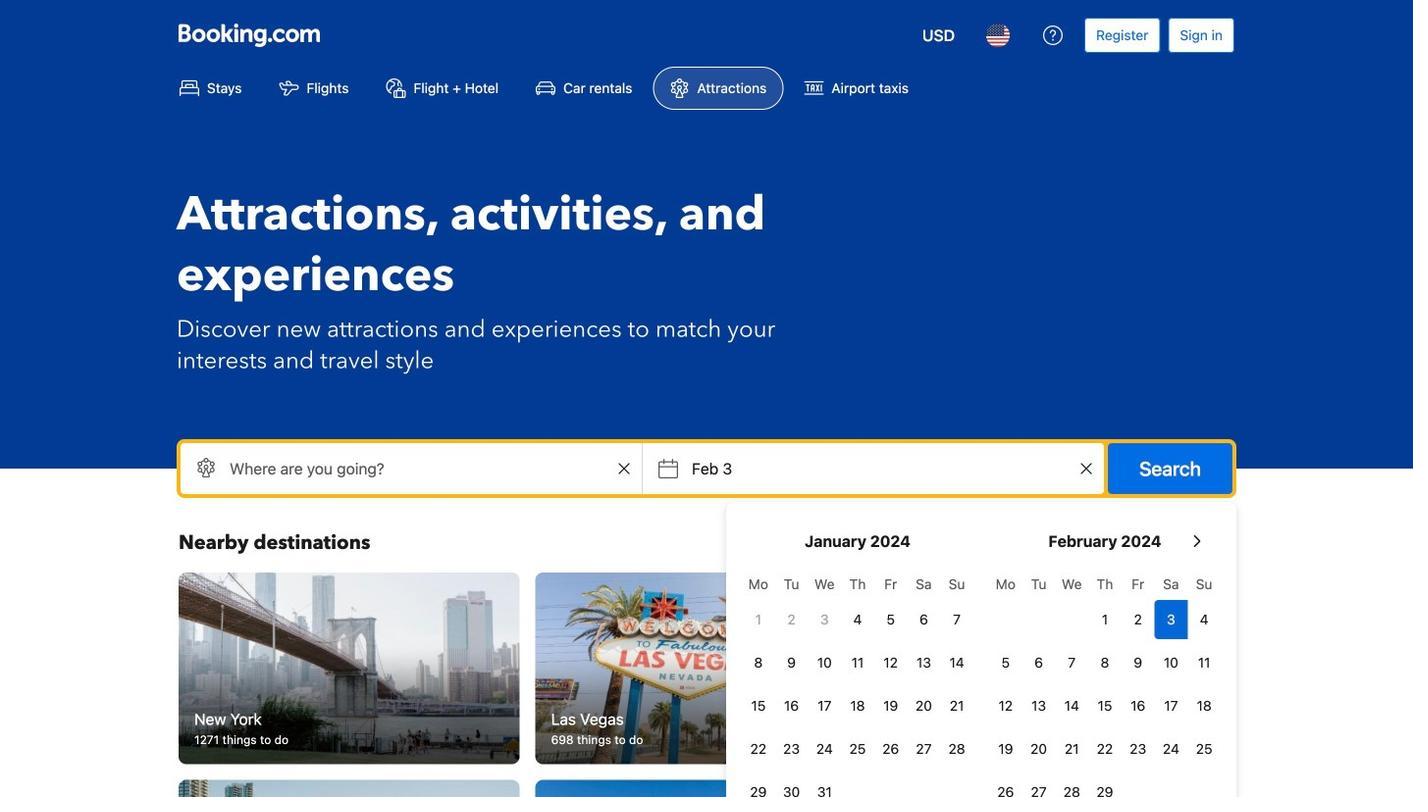 Task type: vqa. For each thing, say whether or not it's contained in the screenshot.
the top Moorea
no



Task type: locate. For each thing, give the bounding box(es) containing it.
7 January 2024 checkbox
[[940, 601, 973, 640]]

15 January 2024 checkbox
[[742, 687, 775, 726]]

24 February 2024 checkbox
[[1155, 730, 1188, 769]]

17 January 2024 checkbox
[[808, 687, 841, 726]]

8 January 2024 checkbox
[[742, 644, 775, 683]]

22 February 2024 checkbox
[[1088, 730, 1121, 769]]

26 February 2024 checkbox
[[989, 773, 1022, 798]]

25 February 2024 checkbox
[[1188, 730, 1221, 769]]

6 January 2024 checkbox
[[907, 601, 940, 640]]

12 January 2024 checkbox
[[874, 644, 907, 683]]

cell
[[1155, 597, 1188, 640]]

22 January 2024 checkbox
[[742, 730, 775, 769]]

5 February 2024 checkbox
[[989, 644, 1022, 683]]

20 January 2024 checkbox
[[907, 687, 940, 726]]

31 January 2024 checkbox
[[808, 773, 841, 798]]

9 February 2024 checkbox
[[1121, 644, 1155, 683]]

9 January 2024 checkbox
[[775, 644, 808, 683]]

1 grid from the left
[[742, 565, 973, 798]]

8 February 2024 checkbox
[[1088, 644, 1121, 683]]

13 January 2024 checkbox
[[907, 644, 940, 683]]

1 horizontal spatial grid
[[989, 565, 1221, 798]]

14 January 2024 checkbox
[[940, 644, 973, 683]]

28 January 2024 checkbox
[[940, 730, 973, 769]]

0 horizontal spatial grid
[[742, 565, 973, 798]]

4 January 2024 checkbox
[[841, 601, 874, 640]]

7 February 2024 checkbox
[[1055, 644, 1088, 683]]

30 January 2024 checkbox
[[775, 773, 808, 798]]

23 January 2024 checkbox
[[775, 730, 808, 769]]

21 February 2024 checkbox
[[1055, 730, 1088, 769]]

miami image
[[535, 781, 877, 798]]

booking.com image
[[179, 24, 320, 47]]

11 February 2024 checkbox
[[1188, 644, 1221, 683]]

18 February 2024 checkbox
[[1188, 687, 1221, 726]]

29 February 2024 checkbox
[[1088, 773, 1121, 798]]

18 January 2024 checkbox
[[841, 687, 874, 726]]

12 February 2024 checkbox
[[989, 687, 1022, 726]]

grid
[[742, 565, 973, 798], [989, 565, 1221, 798]]

23 February 2024 checkbox
[[1121, 730, 1155, 769]]

19 February 2024 checkbox
[[989, 730, 1022, 769]]

28 February 2024 checkbox
[[1055, 773, 1088, 798]]

25 January 2024 checkbox
[[841, 730, 874, 769]]

27 January 2024 checkbox
[[907, 730, 940, 769]]

3 January 2024 checkbox
[[808, 601, 841, 640]]



Task type: describe. For each thing, give the bounding box(es) containing it.
29 January 2024 checkbox
[[742, 773, 775, 798]]

Where are you going? search field
[[181, 444, 642, 495]]

1 January 2024 checkbox
[[742, 601, 775, 640]]

1 February 2024 checkbox
[[1088, 601, 1121, 640]]

15 February 2024 checkbox
[[1088, 687, 1121, 726]]

5 January 2024 checkbox
[[874, 601, 907, 640]]

2 grid from the left
[[989, 565, 1221, 798]]

13 February 2024 checkbox
[[1022, 687, 1055, 726]]

new orleans image
[[892, 781, 1233, 798]]

17 February 2024 checkbox
[[1155, 687, 1188, 726]]

16 January 2024 checkbox
[[775, 687, 808, 726]]

6 February 2024 checkbox
[[1022, 644, 1055, 683]]

2 February 2024 checkbox
[[1121, 601, 1155, 640]]

16 February 2024 checkbox
[[1121, 687, 1155, 726]]

21 January 2024 checkbox
[[940, 687, 973, 726]]

2 January 2024 checkbox
[[775, 601, 808, 640]]

san diego image
[[179, 781, 520, 798]]

4 February 2024 checkbox
[[1188, 601, 1221, 640]]

key west image
[[892, 573, 1233, 765]]

26 January 2024 checkbox
[[874, 730, 907, 769]]

3 February 2024 checkbox
[[1155, 601, 1188, 640]]

24 January 2024 checkbox
[[808, 730, 841, 769]]

19 January 2024 checkbox
[[874, 687, 907, 726]]

las vegas image
[[535, 573, 877, 765]]

14 February 2024 checkbox
[[1055, 687, 1088, 726]]

11 January 2024 checkbox
[[841, 644, 874, 683]]

27 February 2024 checkbox
[[1022, 773, 1055, 798]]

20 February 2024 checkbox
[[1022, 730, 1055, 769]]

10 January 2024 checkbox
[[808, 644, 841, 683]]

10 February 2024 checkbox
[[1155, 644, 1188, 683]]

new york image
[[179, 573, 520, 765]]



